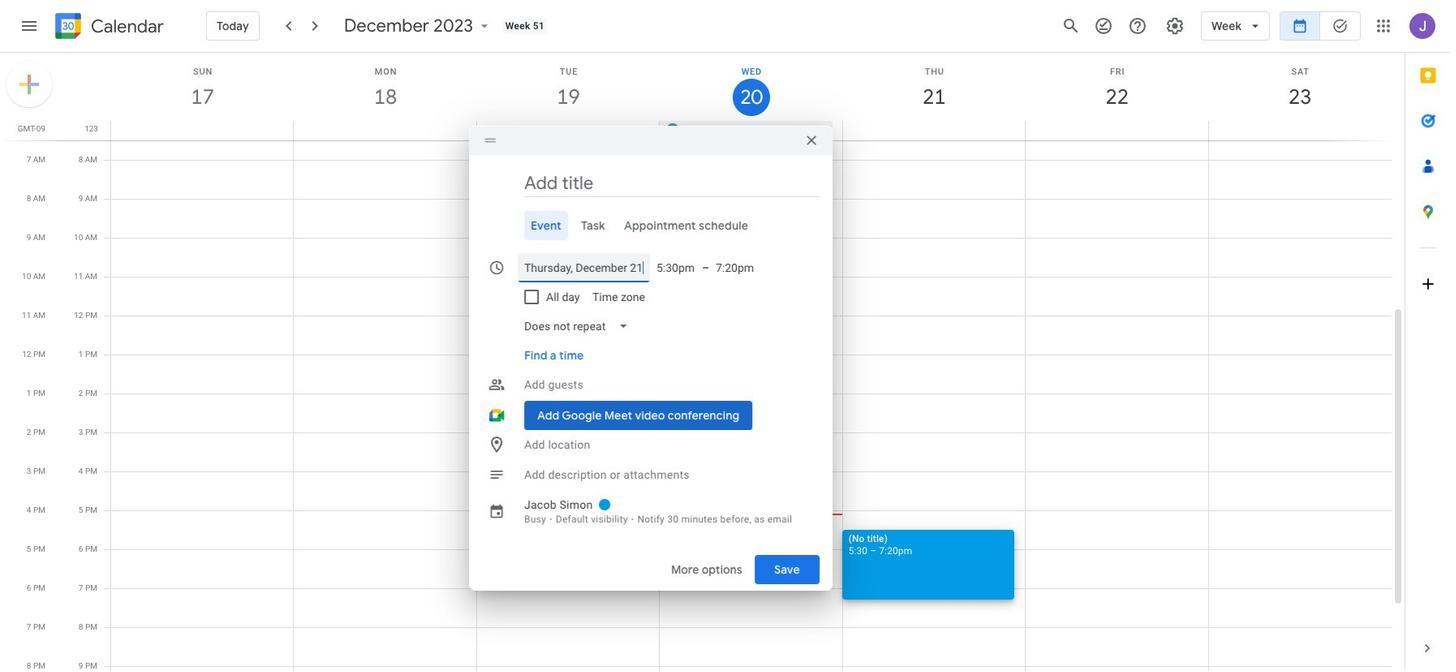 Task type: locate. For each thing, give the bounding box(es) containing it.
settings menu image
[[1166, 16, 1185, 36]]

heading
[[88, 17, 164, 36]]

0 horizontal spatial tab list
[[485, 211, 822, 240]]

main drawer image
[[19, 16, 39, 36]]

None field
[[520, 312, 644, 341]]

tab list
[[1406, 53, 1451, 626], [485, 211, 822, 240]]

to element
[[705, 261, 712, 274]]

2 cell from the left
[[294, 121, 477, 140]]

row
[[104, 121, 1405, 140]]

grid
[[0, 53, 1405, 671]]

calendar element
[[52, 10, 164, 45]]

1 cell from the left
[[111, 121, 294, 140]]

cell
[[111, 121, 294, 140], [294, 121, 477, 140], [477, 121, 660, 140], [843, 121, 1026, 140], [1026, 121, 1209, 140], [1209, 121, 1392, 140]]

Start date text field
[[527, 253, 646, 283]]



Task type: describe. For each thing, give the bounding box(es) containing it.
4 cell from the left
[[843, 121, 1026, 140]]

End time text field
[[719, 253, 758, 283]]

Start time text field
[[659, 253, 698, 283]]

3 cell from the left
[[477, 121, 660, 140]]

Add title text field
[[527, 171, 822, 196]]

5 cell from the left
[[1026, 121, 1209, 140]]

1 horizontal spatial tab list
[[1406, 53, 1451, 626]]

heading inside calendar element
[[88, 17, 164, 36]]

6 cell from the left
[[1209, 121, 1392, 140]]



Task type: vqa. For each thing, say whether or not it's contained in the screenshot.
to inside Join with Google Meet meet.google.com/mgk-zwuj-wav Up to 100 guest connections
no



